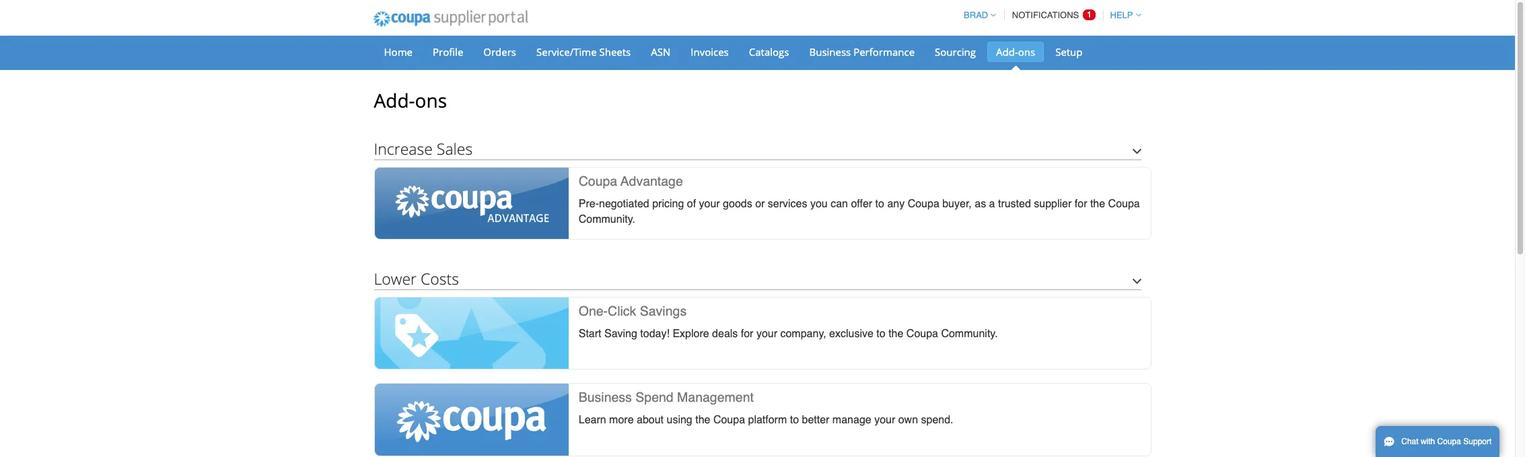 Task type: locate. For each thing, give the bounding box(es) containing it.
0 vertical spatial to
[[876, 198, 885, 210]]

0 horizontal spatial business
[[579, 390, 632, 405]]

as
[[975, 198, 987, 210]]

1 horizontal spatial community.
[[942, 328, 998, 340]]

your
[[699, 198, 720, 210], [757, 328, 778, 340], [875, 414, 896, 427]]

learn more about using the coupa platform to better manage your own spend.
[[579, 414, 954, 427]]

0 vertical spatial for
[[1075, 198, 1088, 210]]

business spend management
[[579, 390, 754, 405]]

1
[[1087, 9, 1092, 20]]

1 horizontal spatial add-ons
[[997, 45, 1036, 59]]

help link
[[1105, 10, 1142, 20]]

your inside pre-negotiated pricing of your goods or services you can offer to any coupa buyer, as a trusted supplier for the coupa community.
[[699, 198, 720, 210]]

ons up increase sales
[[415, 88, 447, 113]]

negotiated
[[599, 198, 650, 210]]

1 vertical spatial to
[[877, 328, 886, 340]]

exclusive
[[830, 328, 874, 340]]

0 horizontal spatial ons
[[415, 88, 447, 113]]

0 horizontal spatial community.
[[579, 213, 636, 225]]

for right deals
[[741, 328, 754, 340]]

pre-
[[579, 198, 599, 210]]

start saving today! explore deals for your company, exclusive to the coupa community.
[[579, 328, 998, 340]]

offer
[[851, 198, 873, 210]]

chat with coupa support button
[[1376, 426, 1501, 457]]

0 vertical spatial add-ons
[[997, 45, 1036, 59]]

1 horizontal spatial for
[[1075, 198, 1088, 210]]

navigation
[[958, 2, 1142, 28]]

0 vertical spatial the
[[1091, 198, 1106, 210]]

0 vertical spatial add-
[[997, 45, 1019, 59]]

about
[[637, 414, 664, 427]]

for
[[1075, 198, 1088, 210], [741, 328, 754, 340]]

platform
[[748, 414, 787, 427]]

your right of
[[699, 198, 720, 210]]

with
[[1421, 437, 1436, 446]]

profile
[[433, 45, 463, 59]]

0 vertical spatial business
[[810, 45, 851, 59]]

business for business performance
[[810, 45, 851, 59]]

navigation containing notifications 1
[[958, 2, 1142, 28]]

add-
[[997, 45, 1019, 59], [374, 88, 415, 113]]

for right supplier
[[1075, 198, 1088, 210]]

add- down brad link
[[997, 45, 1019, 59]]

1 vertical spatial for
[[741, 328, 754, 340]]

can
[[831, 198, 848, 210]]

the right supplier
[[1091, 198, 1106, 210]]

2 vertical spatial to
[[790, 414, 799, 427]]

ons down notifications
[[1019, 45, 1036, 59]]

community.
[[579, 213, 636, 225], [942, 328, 998, 340]]

0 horizontal spatial add-ons
[[374, 88, 447, 113]]

your left own
[[875, 414, 896, 427]]

add-ons down notifications
[[997, 45, 1036, 59]]

pre-negotiated pricing of your goods or services you can offer to any coupa buyer, as a trusted supplier for the coupa community.
[[579, 198, 1141, 225]]

ons
[[1019, 45, 1036, 59], [415, 88, 447, 113]]

lower
[[374, 268, 417, 290]]

0 vertical spatial community.
[[579, 213, 636, 225]]

0 horizontal spatial your
[[699, 198, 720, 210]]

the right exclusive
[[889, 328, 904, 340]]

business left performance
[[810, 45, 851, 59]]

setup
[[1056, 45, 1083, 59]]

one-
[[579, 304, 608, 319]]

0 vertical spatial ons
[[1019, 45, 1036, 59]]

to left better
[[790, 414, 799, 427]]

increase sales
[[374, 138, 473, 160]]

to
[[876, 198, 885, 210], [877, 328, 886, 340], [790, 414, 799, 427]]

1 vertical spatial the
[[889, 328, 904, 340]]

the inside pre-negotiated pricing of your goods or services you can offer to any coupa buyer, as a trusted supplier for the coupa community.
[[1091, 198, 1106, 210]]

the right using
[[696, 414, 711, 427]]

catalogs link
[[741, 42, 798, 62]]

add- down home
[[374, 88, 415, 113]]

2 horizontal spatial the
[[1091, 198, 1106, 210]]

your left company,
[[757, 328, 778, 340]]

chat
[[1402, 437, 1419, 446]]

2 horizontal spatial your
[[875, 414, 896, 427]]

coupa
[[579, 174, 618, 189], [908, 198, 940, 210], [1109, 198, 1141, 210], [907, 328, 939, 340], [714, 414, 745, 427], [1438, 437, 1462, 446]]

sourcing link
[[927, 42, 985, 62]]

to right exclusive
[[877, 328, 886, 340]]

0 vertical spatial your
[[699, 198, 720, 210]]

add-ons up increase
[[374, 88, 447, 113]]

to left any
[[876, 198, 885, 210]]

1 vertical spatial your
[[757, 328, 778, 340]]

1 vertical spatial ons
[[415, 88, 447, 113]]

advantage
[[621, 174, 683, 189]]

add-ons
[[997, 45, 1036, 59], [374, 88, 447, 113]]

profile link
[[424, 42, 472, 62]]

the
[[1091, 198, 1106, 210], [889, 328, 904, 340], [696, 414, 711, 427]]

trusted
[[999, 198, 1032, 210]]

2 vertical spatial the
[[696, 414, 711, 427]]

1 vertical spatial business
[[579, 390, 632, 405]]

business up learn
[[579, 390, 632, 405]]

business
[[810, 45, 851, 59], [579, 390, 632, 405]]

for inside pre-negotiated pricing of your goods or services you can offer to any coupa buyer, as a trusted supplier for the coupa community.
[[1075, 198, 1088, 210]]

orders
[[484, 45, 516, 59]]

deals
[[712, 328, 738, 340]]

1 vertical spatial add-
[[374, 88, 415, 113]]

you
[[811, 198, 828, 210]]

asn
[[651, 45, 671, 59]]

sheets
[[600, 45, 631, 59]]

notifications
[[1013, 10, 1080, 20]]

1 horizontal spatial business
[[810, 45, 851, 59]]

setup link
[[1047, 42, 1092, 62]]

own
[[899, 414, 919, 427]]



Task type: describe. For each thing, give the bounding box(es) containing it.
saving
[[605, 328, 638, 340]]

service/time sheets
[[537, 45, 631, 59]]

of
[[687, 198, 696, 210]]

sourcing
[[935, 45, 976, 59]]

more
[[609, 414, 634, 427]]

support
[[1464, 437, 1492, 446]]

catalogs
[[749, 45, 790, 59]]

goods
[[723, 198, 753, 210]]

start
[[579, 328, 602, 340]]

help
[[1111, 10, 1134, 20]]

savings
[[640, 304, 687, 319]]

business performance link
[[801, 42, 924, 62]]

to inside pre-negotiated pricing of your goods or services you can offer to any coupa buyer, as a trusted supplier for the coupa community.
[[876, 198, 885, 210]]

invoices
[[691, 45, 729, 59]]

one-click savings
[[579, 304, 687, 319]]

home
[[384, 45, 413, 59]]

service/time sheets link
[[528, 42, 640, 62]]

invoices link
[[682, 42, 738, 62]]

a
[[990, 198, 996, 210]]

today!
[[641, 328, 670, 340]]

spend
[[636, 390, 674, 405]]

sales
[[437, 138, 473, 160]]

or
[[756, 198, 765, 210]]

1 vertical spatial add-ons
[[374, 88, 447, 113]]

management
[[677, 390, 754, 405]]

explore
[[673, 328, 710, 340]]

community. inside pre-negotiated pricing of your goods or services you can offer to any coupa buyer, as a trusted supplier for the coupa community.
[[579, 213, 636, 225]]

company,
[[781, 328, 827, 340]]

performance
[[854, 45, 915, 59]]

better
[[802, 414, 830, 427]]

increase
[[374, 138, 433, 160]]

chat with coupa support
[[1402, 437, 1492, 446]]

1 horizontal spatial add-
[[997, 45, 1019, 59]]

learn
[[579, 414, 606, 427]]

1 vertical spatial community.
[[942, 328, 998, 340]]

coupa supplier portal image
[[364, 2, 537, 36]]

add-ons link
[[988, 42, 1045, 62]]

manage
[[833, 414, 872, 427]]

1 horizontal spatial your
[[757, 328, 778, 340]]

asn link
[[643, 42, 680, 62]]

spend.
[[922, 414, 954, 427]]

0 horizontal spatial the
[[696, 414, 711, 427]]

0 horizontal spatial for
[[741, 328, 754, 340]]

brad
[[964, 10, 989, 20]]

buyer,
[[943, 198, 972, 210]]

2 vertical spatial your
[[875, 414, 896, 427]]

coupa inside button
[[1438, 437, 1462, 446]]

pricing
[[653, 198, 684, 210]]

orders link
[[475, 42, 525, 62]]

business performance
[[810, 45, 915, 59]]

business for business spend management
[[579, 390, 632, 405]]

coupa advantage
[[579, 174, 683, 189]]

services
[[768, 198, 808, 210]]

home link
[[375, 42, 422, 62]]

lower costs
[[374, 268, 459, 290]]

costs
[[421, 268, 459, 290]]

click
[[608, 304, 637, 319]]

using
[[667, 414, 693, 427]]

brad link
[[958, 10, 997, 20]]

notifications 1
[[1013, 9, 1092, 20]]

1 horizontal spatial ons
[[1019, 45, 1036, 59]]

1 horizontal spatial the
[[889, 328, 904, 340]]

any
[[888, 198, 905, 210]]

service/time
[[537, 45, 597, 59]]

0 horizontal spatial add-
[[374, 88, 415, 113]]

supplier
[[1035, 198, 1072, 210]]



Task type: vqa. For each thing, say whether or not it's contained in the screenshot.
your within "Pre-negotiated pricing of your goods or services you can offer to any Coupa buyer, as a trusted supplier for the Coupa Community."
yes



